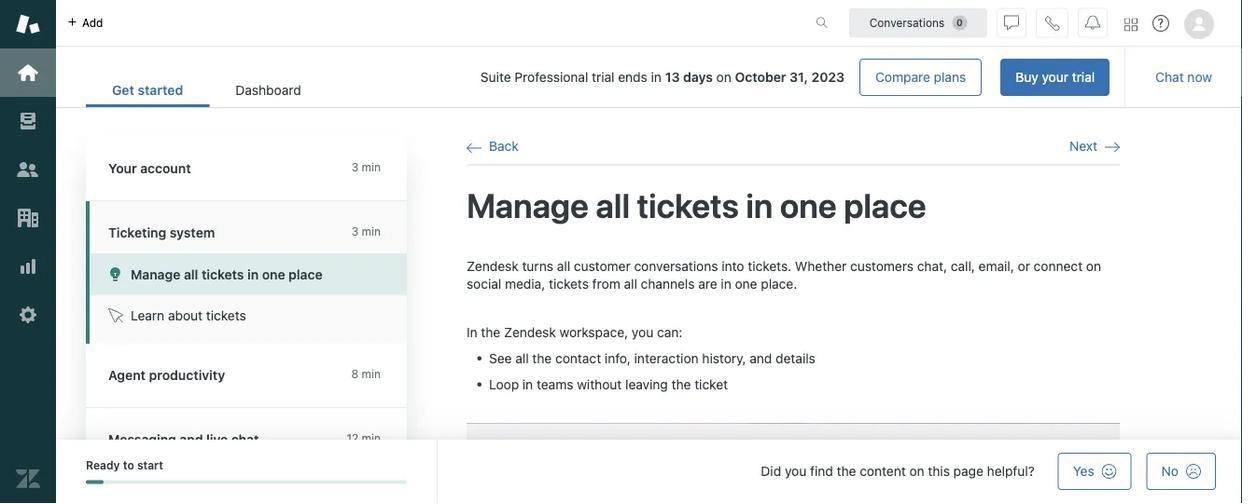 Task type: vqa. For each thing, say whether or not it's contained in the screenshot.


Task type: locate. For each thing, give the bounding box(es) containing it.
min for ticketing system
[[362, 225, 381, 238]]

messaging and live chat
[[108, 433, 259, 448]]

ready to start
[[86, 460, 163, 473]]

ends
[[618, 70, 647, 85]]

3 min inside ticketing system heading
[[352, 225, 381, 238]]

0 horizontal spatial place
[[289, 267, 323, 282]]

1 min from the top
[[362, 161, 381, 174]]

professional
[[515, 70, 588, 85]]

workspace,
[[559, 325, 628, 340]]

0 horizontal spatial manage
[[131, 267, 180, 282]]

3 inside ticketing system heading
[[352, 225, 359, 238]]

3 for account
[[352, 161, 359, 174]]

1 horizontal spatial on
[[909, 464, 924, 480]]

1 horizontal spatial place
[[844, 186, 926, 225]]

0 horizontal spatial trial
[[592, 70, 615, 85]]

the left ticket
[[672, 377, 691, 392]]

0 horizontal spatial and
[[180, 433, 203, 448]]

1 horizontal spatial manage
[[467, 186, 589, 225]]

0 vertical spatial manage
[[467, 186, 589, 225]]

buy your trial
[[1016, 70, 1095, 85]]

section containing compare plans
[[342, 59, 1110, 96]]

1 vertical spatial 3 min
[[352, 225, 381, 238]]

tab list containing get started
[[86, 73, 327, 107]]

in right loop
[[522, 377, 533, 392]]

min for agent productivity
[[362, 368, 381, 381]]

3 min from the top
[[362, 368, 381, 381]]

1 vertical spatial on
[[1086, 259, 1101, 274]]

in inside button
[[247, 267, 259, 282]]

email,
[[979, 259, 1014, 274]]

on
[[716, 70, 731, 85], [1086, 259, 1101, 274], [909, 464, 924, 480]]

turns
[[522, 259, 553, 274]]

in up learn about tickets button on the left of page
[[247, 267, 259, 282]]

zendesk
[[467, 259, 519, 274], [504, 325, 556, 340]]

0 vertical spatial place
[[844, 186, 926, 225]]

1 vertical spatial zendesk
[[504, 325, 556, 340]]

zendesk up social
[[467, 259, 519, 274]]

teams
[[537, 377, 573, 392]]

now
[[1187, 70, 1212, 85]]

in left 13
[[651, 70, 662, 85]]

1 vertical spatial place
[[289, 267, 323, 282]]

agent productivity
[[108, 368, 225, 384]]

ready
[[86, 460, 120, 473]]

2 3 min from the top
[[352, 225, 381, 238]]

add
[[82, 16, 103, 29]]

manage all tickets in one place
[[467, 186, 926, 225], [131, 267, 323, 282]]

min inside ticketing system heading
[[362, 225, 381, 238]]

on inside zendesk turns all customer conversations into tickets. whether customers chat, call, email, or connect on social media, tickets from all channels are in one place.
[[1086, 259, 1101, 274]]

one up learn about tickets button on the left of page
[[262, 267, 285, 282]]

2 trial from the left
[[592, 70, 615, 85]]

dashboard
[[235, 83, 301, 98]]

section
[[342, 59, 1110, 96]]

October 31, 2023 text field
[[735, 70, 845, 85]]

messaging
[[108, 433, 176, 448]]

system
[[170, 225, 215, 241]]

video element
[[467, 424, 1120, 504]]

1 horizontal spatial you
[[785, 464, 807, 480]]

in right are
[[721, 277, 731, 292]]

31,
[[790, 70, 808, 85]]

admin image
[[16, 303, 40, 328]]

2 3 from the top
[[352, 225, 359, 238]]

1 horizontal spatial and
[[750, 351, 772, 366]]

one down into
[[735, 277, 757, 292]]

8
[[351, 368, 359, 381]]

tickets down 'turns'
[[549, 277, 589, 292]]

conversations
[[634, 259, 718, 274]]

on right connect
[[1086, 259, 1101, 274]]

info,
[[605, 351, 631, 366]]

conversations
[[869, 16, 945, 29]]

notifications image
[[1085, 15, 1100, 30]]

1 horizontal spatial trial
[[1072, 70, 1095, 85]]

learn about tickets button
[[90, 295, 407, 337]]

trial left the ends
[[592, 70, 615, 85]]

on left "this"
[[909, 464, 924, 480]]

1 vertical spatial manage
[[131, 267, 180, 282]]

place up customers
[[844, 186, 926, 225]]

one inside zendesk turns all customer conversations into tickets. whether customers chat, call, email, or connect on social media, tickets from all channels are in one place.
[[735, 277, 757, 292]]

1 vertical spatial you
[[785, 464, 807, 480]]

one inside content-title region
[[780, 186, 837, 225]]

all up customer
[[596, 186, 630, 225]]

trial for professional
[[592, 70, 615, 85]]

tickets up conversations
[[637, 186, 739, 225]]

3
[[352, 161, 359, 174], [352, 225, 359, 238]]

trial
[[1072, 70, 1095, 85], [592, 70, 615, 85]]

customer
[[574, 259, 631, 274]]

without
[[577, 377, 622, 392]]

min for your account
[[362, 161, 381, 174]]

no
[[1161, 464, 1179, 480]]

learn about tickets
[[131, 308, 246, 324]]

tab list
[[86, 73, 327, 107]]

footer containing did you find the content on this page helpful?
[[56, 440, 1242, 504]]

manage up 'turns'
[[467, 186, 589, 225]]

chat now
[[1155, 70, 1212, 85]]

1 horizontal spatial manage all tickets in one place
[[467, 186, 926, 225]]

4 min from the top
[[362, 433, 381, 446]]

2 horizontal spatial on
[[1086, 259, 1101, 274]]

0 horizontal spatial one
[[262, 267, 285, 282]]

conversations button
[[849, 8, 987, 38]]

in up tickets.
[[746, 186, 773, 225]]

1 vertical spatial 3
[[352, 225, 359, 238]]

and left live
[[180, 433, 203, 448]]

your
[[108, 161, 137, 176]]

0 vertical spatial manage all tickets in one place
[[467, 186, 926, 225]]

organizations image
[[16, 206, 40, 231]]

you left can:
[[632, 325, 653, 340]]

and left details
[[750, 351, 772, 366]]

the
[[481, 325, 500, 340], [532, 351, 552, 366], [672, 377, 691, 392], [837, 464, 856, 480]]

you
[[632, 325, 653, 340], [785, 464, 807, 480]]

get started image
[[16, 61, 40, 85]]

0 vertical spatial and
[[750, 351, 772, 366]]

one
[[780, 186, 837, 225], [262, 267, 285, 282], [735, 277, 757, 292]]

min for messaging and live chat
[[362, 433, 381, 446]]

zendesk products image
[[1125, 18, 1138, 31]]

video thumbnail image
[[467, 424, 1120, 504], [467, 424, 1120, 504]]

are
[[698, 277, 717, 292]]

back
[[489, 139, 519, 154]]

in inside section
[[651, 70, 662, 85]]

content-title region
[[467, 184, 1120, 227]]

one up whether
[[780, 186, 837, 225]]

2 horizontal spatial one
[[780, 186, 837, 225]]

chat
[[1155, 70, 1184, 85]]

1 3 from the top
[[352, 161, 359, 174]]

in
[[467, 325, 477, 340]]

1 trial from the left
[[1072, 70, 1095, 85]]

next
[[1070, 139, 1097, 154]]

from
[[592, 277, 620, 292]]

1 3 min from the top
[[352, 161, 381, 174]]

call,
[[951, 259, 975, 274]]

manage down ticketing system
[[131, 267, 180, 282]]

manage all tickets in one place inside button
[[131, 267, 323, 282]]

tickets inside zendesk turns all customer conversations into tickets. whether customers chat, call, email, or connect on social media, tickets from all channels are in one place.
[[549, 277, 589, 292]]

manage all tickets in one place up conversations
[[467, 186, 926, 225]]

footer
[[56, 440, 1242, 504]]

or
[[1018, 259, 1030, 274]]

trial inside button
[[1072, 70, 1095, 85]]

0 vertical spatial you
[[632, 325, 653, 340]]

back button
[[467, 138, 519, 155]]

yes button
[[1058, 454, 1132, 491]]

on right the days
[[716, 70, 731, 85]]

buy your trial button
[[1001, 59, 1110, 96]]

0 horizontal spatial you
[[632, 325, 653, 340]]

all down the system
[[184, 267, 198, 282]]

whether
[[795, 259, 847, 274]]

helpful?
[[987, 464, 1035, 480]]

2 vertical spatial on
[[909, 464, 924, 480]]

the right find
[[837, 464, 856, 480]]

all
[[596, 186, 630, 225], [557, 259, 570, 274], [184, 267, 198, 282], [624, 277, 637, 292], [515, 351, 529, 366]]

details
[[776, 351, 815, 366]]

0 vertical spatial 3
[[352, 161, 359, 174]]

0 vertical spatial 3 min
[[352, 161, 381, 174]]

views image
[[16, 109, 40, 133]]

trial for your
[[1072, 70, 1095, 85]]

0 vertical spatial on
[[716, 70, 731, 85]]

1 horizontal spatial one
[[735, 277, 757, 292]]

0 vertical spatial zendesk
[[467, 259, 519, 274]]

3 min
[[352, 161, 381, 174], [352, 225, 381, 238]]

main element
[[0, 0, 56, 504]]

1 vertical spatial manage all tickets in one place
[[131, 267, 323, 282]]

in
[[651, 70, 662, 85], [746, 186, 773, 225], [247, 267, 259, 282], [721, 277, 731, 292], [522, 377, 533, 392]]

and
[[750, 351, 772, 366], [180, 433, 203, 448]]

0 horizontal spatial on
[[716, 70, 731, 85]]

3 min for your account
[[352, 161, 381, 174]]

region
[[467, 257, 1120, 504]]

zendesk turns all customer conversations into tickets. whether customers chat, call, email, or connect on social media, tickets from all channels are in one place.
[[467, 259, 1101, 292]]

in inside content-title region
[[746, 186, 773, 225]]

manage
[[467, 186, 589, 225], [131, 267, 180, 282]]

reporting image
[[16, 255, 40, 279]]

min
[[362, 161, 381, 174], [362, 225, 381, 238], [362, 368, 381, 381], [362, 433, 381, 446]]

compare
[[875, 70, 930, 85]]

3 min for ticketing system
[[352, 225, 381, 238]]

october
[[735, 70, 786, 85]]

trial right your
[[1072, 70, 1095, 85]]

zendesk up see at the left
[[504, 325, 556, 340]]

manage all tickets in one place up learn about tickets button on the left of page
[[131, 267, 323, 282]]

0 horizontal spatial manage all tickets in one place
[[131, 267, 323, 282]]

you right did
[[785, 464, 807, 480]]

progress-bar progress bar
[[86, 481, 407, 485]]

2 min from the top
[[362, 225, 381, 238]]

place up learn about tickets button on the left of page
[[289, 267, 323, 282]]



Task type: describe. For each thing, give the bounding box(es) containing it.
days
[[683, 70, 713, 85]]

contact
[[555, 351, 601, 366]]

manage all tickets in one place button
[[90, 254, 407, 295]]

the right in
[[481, 325, 500, 340]]

next button
[[1070, 138, 1120, 155]]

did
[[761, 464, 781, 480]]

yes
[[1073, 464, 1094, 480]]

get
[[112, 83, 134, 98]]

in the zendesk workspace, you can:
[[467, 325, 682, 340]]

connect
[[1034, 259, 1083, 274]]

see
[[489, 351, 512, 366]]

interaction
[[634, 351, 699, 366]]

tickets inside content-title region
[[637, 186, 739, 225]]

your account
[[108, 161, 191, 176]]

add button
[[56, 0, 114, 46]]

compare plans
[[875, 70, 966, 85]]

account
[[140, 161, 191, 176]]

manage inside button
[[131, 267, 180, 282]]

place inside content-title region
[[844, 186, 926, 225]]

place inside button
[[289, 267, 323, 282]]

get started
[[112, 83, 183, 98]]

did you find the content on this page helpful?
[[761, 464, 1035, 480]]

manage inside content-title region
[[467, 186, 589, 225]]

suite
[[480, 70, 511, 85]]

chat
[[231, 433, 259, 448]]

chat,
[[917, 259, 947, 274]]

one inside button
[[262, 267, 285, 282]]

customers
[[850, 259, 914, 274]]

manage all tickets in one place inside content-title region
[[467, 186, 926, 225]]

the inside footer
[[837, 464, 856, 480]]

started
[[138, 83, 183, 98]]

social
[[467, 277, 501, 292]]

all inside button
[[184, 267, 198, 282]]

content
[[860, 464, 906, 480]]

channels
[[641, 277, 695, 292]]

progress bar image
[[86, 481, 104, 485]]

zendesk inside zendesk turns all customer conversations into tickets. whether customers chat, call, email, or connect on social media, tickets from all channels are in one place.
[[467, 259, 519, 274]]

to
[[123, 460, 134, 473]]

see all the contact info, interaction history, and details
[[489, 351, 815, 366]]

12
[[347, 433, 359, 446]]

history,
[[702, 351, 746, 366]]

loop in teams without leaving the ticket
[[489, 377, 728, 392]]

chat now button
[[1141, 59, 1227, 96]]

button displays agent's chat status as invisible. image
[[1004, 15, 1019, 30]]

1 vertical spatial and
[[180, 433, 203, 448]]

agent
[[108, 368, 146, 384]]

no button
[[1147, 454, 1216, 491]]

your
[[1042, 70, 1069, 85]]

all inside content-title region
[[596, 186, 630, 225]]

start
[[137, 460, 163, 473]]

buy
[[1016, 70, 1038, 85]]

tickets right about
[[206, 308, 246, 324]]

2023
[[812, 70, 845, 85]]

on inside section
[[716, 70, 731, 85]]

you inside region
[[632, 325, 653, 340]]

dashboard tab
[[209, 73, 327, 107]]

productivity
[[149, 368, 225, 384]]

suite professional trial ends in 13 days on october 31, 2023
[[480, 70, 845, 85]]

the up teams at the left bottom of the page
[[532, 351, 552, 366]]

live
[[206, 433, 228, 448]]

into
[[722, 259, 744, 274]]

find
[[810, 464, 833, 480]]

plans
[[934, 70, 966, 85]]

loop
[[489, 377, 519, 392]]

region containing zendesk turns all customer conversations into tickets. whether customers chat, call, email, or connect on social media, tickets from all channels are in one place.
[[467, 257, 1120, 504]]

all right see at the left
[[515, 351, 529, 366]]

tickets.
[[748, 259, 791, 274]]

you inside footer
[[785, 464, 807, 480]]

8 min
[[351, 368, 381, 381]]

3 for system
[[352, 225, 359, 238]]

13
[[665, 70, 680, 85]]

customers image
[[16, 158, 40, 182]]

page
[[953, 464, 983, 480]]

ticketing system heading
[[86, 202, 407, 254]]

can:
[[657, 325, 682, 340]]

zendesk support image
[[16, 12, 40, 36]]

this
[[928, 464, 950, 480]]

get help image
[[1153, 15, 1169, 32]]

12 min
[[347, 433, 381, 446]]

zendesk image
[[16, 468, 40, 492]]

compare plans button
[[860, 59, 982, 96]]

media,
[[505, 277, 545, 292]]

leaving
[[625, 377, 668, 392]]

all right from
[[624, 277, 637, 292]]

about
[[168, 308, 203, 324]]

tickets up learn about tickets button on the left of page
[[202, 267, 244, 282]]

learn
[[131, 308, 164, 324]]

ticketing system
[[108, 225, 215, 241]]

ticket
[[695, 377, 728, 392]]

place.
[[761, 277, 797, 292]]

in inside zendesk turns all customer conversations into tickets. whether customers chat, call, email, or connect on social media, tickets from all channels are in one place.
[[721, 277, 731, 292]]

ticketing
[[108, 225, 166, 241]]

all right 'turns'
[[557, 259, 570, 274]]



